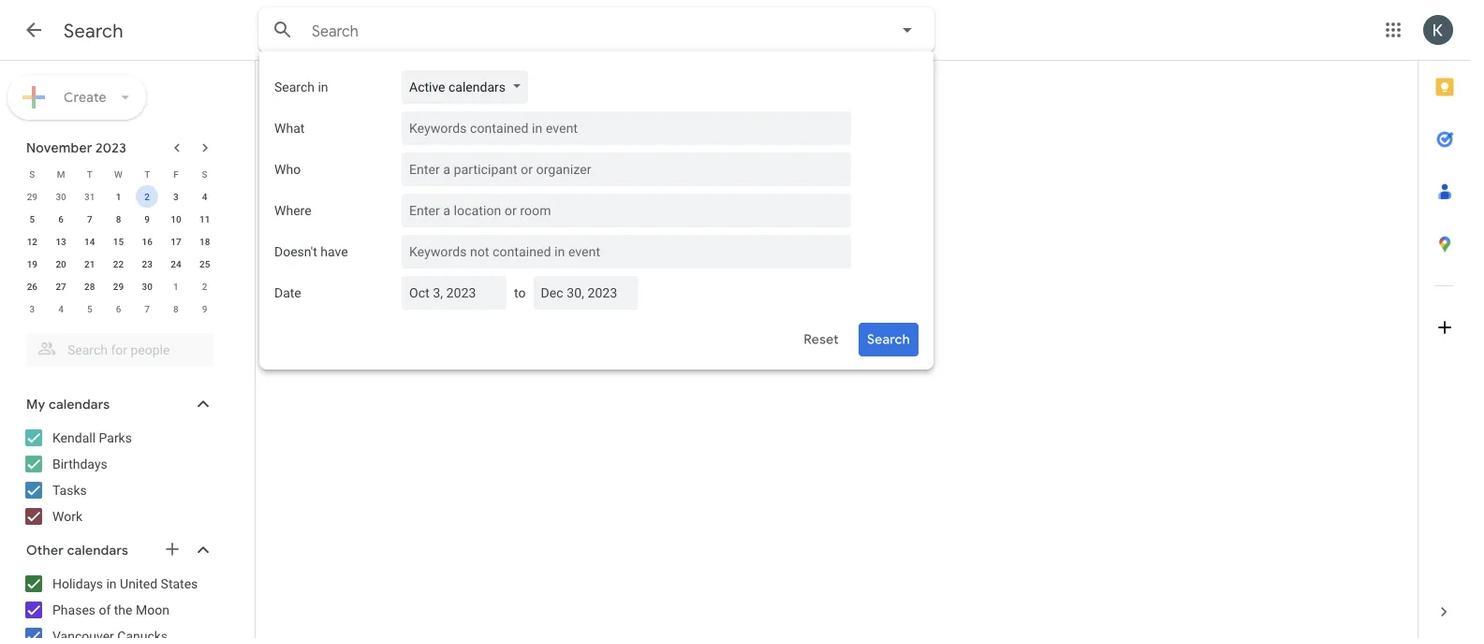 Task type: describe. For each thing, give the bounding box(es) containing it.
where
[[274, 203, 311, 218]]

0 vertical spatial 7
[[87, 214, 92, 225]]

22
[[113, 258, 124, 270]]

of
[[99, 603, 111, 618]]

row containing 26
[[18, 275, 219, 298]]

in for holidays
[[106, 576, 117, 592]]

1 horizontal spatial 3
[[173, 191, 179, 202]]

25
[[199, 258, 210, 270]]

row containing 3
[[18, 298, 219, 320]]

11 element
[[194, 208, 216, 230]]

row containing s
[[18, 163, 219, 185]]

create
[[64, 89, 107, 105]]

Enter a participant or organizer text field
[[409, 153, 836, 186]]

who
[[274, 162, 301, 177]]

30 element
[[136, 275, 158, 298]]

row containing 12
[[18, 230, 219, 253]]

29 for october 29 element on the left top
[[27, 191, 37, 202]]

row group containing 29
[[18, 185, 219, 320]]

24
[[171, 258, 181, 270]]

1 horizontal spatial 2
[[202, 281, 207, 292]]

1 horizontal spatial 4
[[202, 191, 207, 202]]

16 element
[[136, 230, 158, 253]]

search for search in
[[274, 79, 315, 95]]

active calendars
[[409, 79, 506, 95]]

w
[[114, 169, 123, 180]]

phases
[[52, 603, 96, 618]]

november 2023 grid
[[18, 163, 219, 320]]

holidays in united states
[[52, 576, 198, 592]]

17
[[171, 236, 181, 247]]

phases of the moon
[[52, 603, 169, 618]]

1 horizontal spatial 9
[[202, 303, 207, 315]]

parks
[[99, 430, 132, 446]]

my calendars list
[[4, 423, 232, 532]]

to
[[514, 285, 526, 301]]

november 2023
[[26, 140, 126, 156]]

1 t from the left
[[87, 169, 93, 180]]

what
[[274, 120, 305, 136]]

my
[[26, 396, 45, 413]]

19 element
[[21, 253, 43, 275]]

holidays
[[52, 576, 103, 592]]

10 element
[[165, 208, 187, 230]]

29 element
[[107, 275, 130, 298]]

1 vertical spatial 1
[[173, 281, 179, 292]]

date
[[274, 285, 301, 301]]

1 vertical spatial 6
[[116, 303, 121, 315]]

15
[[113, 236, 124, 247]]

Enter a location or room text field
[[409, 194, 836, 228]]

28 element
[[78, 275, 101, 298]]

december 6 element
[[107, 298, 130, 320]]

tasks
[[52, 483, 87, 498]]

24 element
[[165, 253, 187, 275]]

14
[[84, 236, 95, 247]]

search options image
[[889, 11, 926, 49]]

Keywords contained in event text field
[[409, 111, 836, 145]]

in for search
[[318, 79, 328, 95]]

30 for october 30 element
[[56, 191, 66, 202]]

add other calendars image
[[163, 540, 182, 559]]

14 element
[[78, 230, 101, 253]]

december 2 element
[[194, 275, 216, 298]]

my calendars
[[26, 396, 110, 413]]

2 inside cell
[[145, 191, 150, 202]]

none search field containing search in
[[258, 7, 935, 370]]

25 element
[[194, 253, 216, 275]]

calendars for my calendars
[[49, 396, 110, 413]]

states
[[161, 576, 198, 592]]

row containing 29
[[18, 185, 219, 208]]

found
[[851, 342, 885, 358]]

13
[[56, 236, 66, 247]]

Keywords not contained in event text field
[[409, 235, 836, 269]]

go back image
[[22, 19, 45, 41]]

1 s from the left
[[29, 169, 35, 180]]

results
[[809, 342, 848, 358]]

From date text field
[[409, 276, 492, 310]]

1 vertical spatial 5
[[87, 303, 92, 315]]

2023
[[96, 140, 126, 156]]

kendall parks
[[52, 430, 132, 446]]

october 31 element
[[78, 185, 101, 208]]

f
[[173, 169, 179, 180]]

work
[[52, 509, 82, 524]]

calendars for active calendars
[[449, 79, 506, 95]]



Task type: vqa. For each thing, say whether or not it's contained in the screenshot.
* within the Ben Nelson "TREE ITEM"
no



Task type: locate. For each thing, give the bounding box(es) containing it.
search heading
[[64, 19, 123, 43]]

18
[[199, 236, 210, 247]]

tab list
[[1419, 61, 1470, 586]]

december 4 element
[[50, 298, 72, 320]]

0 horizontal spatial 1
[[116, 191, 121, 202]]

8
[[116, 214, 121, 225], [173, 303, 179, 315]]

0 horizontal spatial 5
[[30, 214, 35, 225]]

0 vertical spatial 5
[[30, 214, 35, 225]]

united
[[120, 576, 157, 592]]

30
[[56, 191, 66, 202], [142, 281, 153, 292]]

have
[[321, 244, 348, 259]]

in
[[318, 79, 328, 95], [106, 576, 117, 592]]

november
[[26, 140, 92, 156]]

None search field
[[258, 7, 935, 370]]

0 horizontal spatial 8
[[116, 214, 121, 225]]

s up october 29 element on the left top
[[29, 169, 35, 180]]

t
[[87, 169, 93, 180], [144, 169, 150, 180]]

7 row from the top
[[18, 298, 219, 320]]

7 down october 31 element
[[87, 214, 92, 225]]

1 horizontal spatial in
[[318, 79, 328, 95]]

15 element
[[107, 230, 130, 253]]

30 down 23
[[142, 281, 153, 292]]

october 29 element
[[21, 185, 43, 208]]

calendars right active
[[449, 79, 506, 95]]

no results found
[[788, 342, 885, 358]]

december 9 element
[[194, 298, 216, 320]]

october 30 element
[[50, 185, 72, 208]]

december 8 element
[[165, 298, 187, 320]]

6 down '29' element
[[116, 303, 121, 315]]

row containing 19
[[18, 253, 219, 275]]

0 horizontal spatial 4
[[58, 303, 64, 315]]

row
[[18, 163, 219, 185], [18, 185, 219, 208], [18, 208, 219, 230], [18, 230, 219, 253], [18, 253, 219, 275], [18, 275, 219, 298], [18, 298, 219, 320]]

1 horizontal spatial search
[[274, 79, 315, 95]]

0 vertical spatial 1
[[116, 191, 121, 202]]

s
[[29, 169, 35, 180], [202, 169, 208, 180]]

1 horizontal spatial 29
[[113, 281, 124, 292]]

other
[[26, 542, 64, 559]]

1 horizontal spatial 5
[[87, 303, 92, 315]]

None search field
[[0, 326, 232, 367]]

0 horizontal spatial 9
[[145, 214, 150, 225]]

29 left october 30 element
[[27, 191, 37, 202]]

search inside search field
[[274, 79, 315, 95]]

29 down 22
[[113, 281, 124, 292]]

t up 2 cell on the left of the page
[[144, 169, 150, 180]]

1 vertical spatial 29
[[113, 281, 124, 292]]

5 down 28 element
[[87, 303, 92, 315]]

0 horizontal spatial in
[[106, 576, 117, 592]]

0 horizontal spatial 3
[[30, 303, 35, 315]]

t up october 31 element
[[87, 169, 93, 180]]

0 horizontal spatial s
[[29, 169, 35, 180]]

7
[[87, 214, 92, 225], [145, 303, 150, 315]]

0 horizontal spatial 30
[[56, 191, 66, 202]]

0 vertical spatial search
[[64, 19, 123, 43]]

doesn't have
[[274, 244, 348, 259]]

1 horizontal spatial s
[[202, 169, 208, 180]]

27 element
[[50, 275, 72, 298]]

1 vertical spatial in
[[106, 576, 117, 592]]

9 down december 2 element
[[202, 303, 207, 315]]

6
[[58, 214, 64, 225], [116, 303, 121, 315]]

3
[[173, 191, 179, 202], [30, 303, 35, 315]]

0 vertical spatial 2
[[145, 191, 150, 202]]

30 for 30 'element'
[[142, 281, 153, 292]]

7 down 30 'element'
[[145, 303, 150, 315]]

8 down december 1 element
[[173, 303, 179, 315]]

21 element
[[78, 253, 101, 275]]

december 3 element
[[21, 298, 43, 320]]

Search for people text field
[[37, 333, 202, 367]]

0 horizontal spatial 29
[[27, 191, 37, 202]]

search up the what
[[274, 79, 315, 95]]

0 vertical spatial 29
[[27, 191, 37, 202]]

december 5 element
[[78, 298, 101, 320]]

2 vertical spatial calendars
[[67, 542, 128, 559]]

10
[[171, 214, 181, 225]]

1 vertical spatial 2
[[202, 281, 207, 292]]

0 vertical spatial 3
[[173, 191, 179, 202]]

1 vertical spatial 30
[[142, 281, 153, 292]]

2 t from the left
[[144, 169, 150, 180]]

0 vertical spatial in
[[318, 79, 328, 95]]

30 down m
[[56, 191, 66, 202]]

4
[[202, 191, 207, 202], [58, 303, 64, 315]]

0 vertical spatial 9
[[145, 214, 150, 225]]

1 vertical spatial calendars
[[49, 396, 110, 413]]

row group
[[18, 185, 219, 320]]

1 down the w
[[116, 191, 121, 202]]

the
[[114, 603, 133, 618]]

1 vertical spatial search
[[274, 79, 315, 95]]

calendars inside my calendars dropdown button
[[49, 396, 110, 413]]

26 element
[[21, 275, 43, 298]]

search for search
[[64, 19, 123, 43]]

0 horizontal spatial 6
[[58, 214, 64, 225]]

2
[[145, 191, 150, 202], [202, 281, 207, 292]]

26
[[27, 281, 37, 292]]

other calendars button
[[4, 536, 232, 566]]

kendall
[[52, 430, 96, 446]]

create button
[[7, 75, 146, 120]]

12 element
[[21, 230, 43, 253]]

3 up 10 element
[[173, 191, 179, 202]]

2 row from the top
[[18, 185, 219, 208]]

13 element
[[50, 230, 72, 253]]

0 horizontal spatial 2
[[145, 191, 150, 202]]

s right the f
[[202, 169, 208, 180]]

4 down '27' element
[[58, 303, 64, 315]]

18 element
[[194, 230, 216, 253]]

1 vertical spatial 4
[[58, 303, 64, 315]]

5
[[30, 214, 35, 225], [87, 303, 92, 315]]

4 up 11 element
[[202, 191, 207, 202]]

calendars for other calendars
[[67, 542, 128, 559]]

6 down october 30 element
[[58, 214, 64, 225]]

27
[[56, 281, 66, 292]]

search in
[[274, 79, 328, 95]]

12
[[27, 236, 37, 247]]

calendars
[[449, 79, 506, 95], [49, 396, 110, 413], [67, 542, 128, 559]]

1 vertical spatial 7
[[145, 303, 150, 315]]

29
[[27, 191, 37, 202], [113, 281, 124, 292]]

row containing 5
[[18, 208, 219, 230]]

22 element
[[107, 253, 130, 275]]

1 horizontal spatial 8
[[173, 303, 179, 315]]

4 row from the top
[[18, 230, 219, 253]]

1 horizontal spatial 1
[[173, 281, 179, 292]]

5 row from the top
[[18, 253, 219, 275]]

doesn't
[[274, 244, 317, 259]]

Search text field
[[312, 22, 844, 40]]

0 vertical spatial 6
[[58, 214, 64, 225]]

search right go back image
[[64, 19, 123, 43]]

0 vertical spatial 4
[[202, 191, 207, 202]]

birthdays
[[52, 457, 107, 472]]

20
[[56, 258, 66, 270]]

calendars up kendall
[[49, 396, 110, 413]]

1 vertical spatial 9
[[202, 303, 207, 315]]

1
[[116, 191, 121, 202], [173, 281, 179, 292]]

23 element
[[136, 253, 158, 275]]

1 row from the top
[[18, 163, 219, 185]]

active
[[409, 79, 445, 95]]

0 vertical spatial calendars
[[449, 79, 506, 95]]

30 inside 'element'
[[142, 281, 153, 292]]

search
[[64, 19, 123, 43], [274, 79, 315, 95]]

calendars up holidays
[[67, 542, 128, 559]]

calendars inside 'other calendars' dropdown button
[[67, 542, 128, 559]]

0 horizontal spatial search
[[64, 19, 123, 43]]

17 element
[[165, 230, 187, 253]]

1 horizontal spatial 6
[[116, 303, 121, 315]]

23
[[142, 258, 153, 270]]

other calendars list
[[4, 569, 232, 639]]

1 horizontal spatial 30
[[142, 281, 153, 292]]

3 down 26 element
[[30, 303, 35, 315]]

29 for '29' element
[[113, 281, 124, 292]]

0 vertical spatial 30
[[56, 191, 66, 202]]

m
[[57, 169, 65, 180]]

31
[[84, 191, 95, 202]]

11
[[199, 214, 210, 225]]

2 s from the left
[[202, 169, 208, 180]]

1 horizontal spatial 7
[[145, 303, 150, 315]]

9 up 16 element
[[145, 214, 150, 225]]

9
[[145, 214, 150, 225], [202, 303, 207, 315]]

2 cell
[[133, 185, 162, 208]]

moon
[[136, 603, 169, 618]]

1 down 24 element
[[173, 281, 179, 292]]

20 element
[[50, 253, 72, 275]]

in inside other calendars list
[[106, 576, 117, 592]]

other calendars
[[26, 542, 128, 559]]

8 up 15 element on the left top of the page
[[116, 214, 121, 225]]

1 vertical spatial 8
[[173, 303, 179, 315]]

december 7 element
[[136, 298, 158, 320]]

december 1 element
[[165, 275, 187, 298]]

0 horizontal spatial t
[[87, 169, 93, 180]]

To date text field
[[541, 276, 623, 310]]

0 vertical spatial 8
[[116, 214, 121, 225]]

6 row from the top
[[18, 275, 219, 298]]

1 vertical spatial 3
[[30, 303, 35, 315]]

28
[[84, 281, 95, 292]]

19
[[27, 258, 37, 270]]

5 up 12 element
[[30, 214, 35, 225]]

0 horizontal spatial 7
[[87, 214, 92, 225]]

search image
[[264, 11, 302, 49]]

3 row from the top
[[18, 208, 219, 230]]

my calendars button
[[4, 390, 232, 420]]

no
[[788, 342, 805, 358]]

21
[[84, 258, 95, 270]]

16
[[142, 236, 153, 247]]

1 horizontal spatial t
[[144, 169, 150, 180]]



